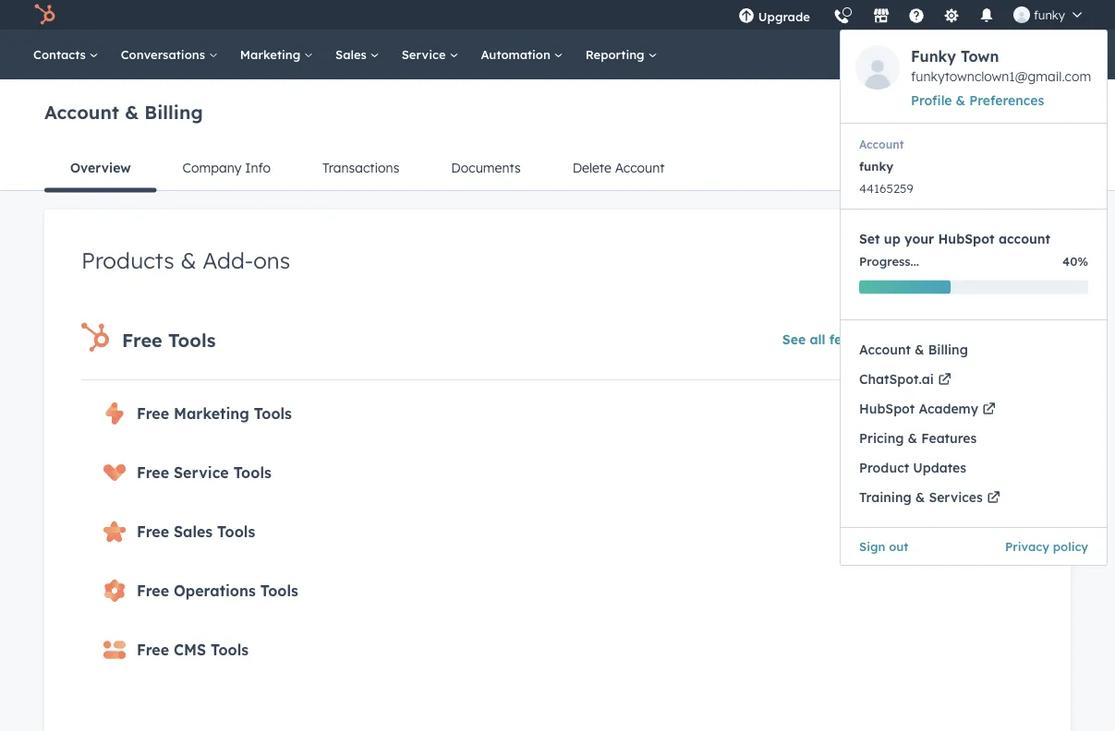 Task type: vqa. For each thing, say whether or not it's contained in the screenshot.
Company Info link
yes



Task type: locate. For each thing, give the bounding box(es) containing it.
features
[[830, 331, 883, 347]]

free right marketing icon
[[137, 405, 169, 423]]

0 vertical spatial billing
[[144, 100, 203, 123]]

academy
[[919, 401, 979, 417]]

hubspot
[[939, 231, 995, 247], [859, 401, 915, 417]]

funky town image left funky
[[1014, 6, 1030, 23]]

billing up academy at the right
[[929, 342, 968, 358]]

tools right cms
[[211, 641, 249, 660]]

1 vertical spatial service
[[174, 464, 229, 482]]

company
[[183, 160, 242, 176]]

& inside page section 'element'
[[125, 100, 139, 123]]

contacts link
[[22, 30, 110, 79]]

documents link
[[425, 146, 547, 190]]

free right service icon
[[137, 464, 169, 482]]

navigation
[[44, 146, 1071, 193]]

1 horizontal spatial upgrade
[[955, 332, 1011, 348]]

billing
[[144, 100, 203, 123], [929, 342, 968, 358]]

calling icon image
[[833, 9, 850, 26]]

sign out
[[859, 539, 909, 554]]

0 horizontal spatial hubspot
[[859, 401, 915, 417]]

transactions
[[323, 160, 400, 176]]

service
[[402, 47, 450, 62], [174, 464, 229, 482]]

link opens in a new window image up the "pricing & features" link
[[983, 403, 995, 415]]

0 vertical spatial sales
[[336, 47, 370, 62]]

product updates link
[[841, 454, 1107, 483]]

1 horizontal spatial account & billing
[[859, 342, 968, 358]]

upgrade
[[759, 9, 810, 24], [955, 332, 1011, 348]]

account & billing link
[[841, 335, 1107, 365]]

1 vertical spatial hubspot
[[859, 401, 915, 417]]

product updates
[[859, 460, 967, 476]]

pricing & features link
[[841, 424, 1107, 454]]

account & billing inside page section 'element'
[[44, 100, 203, 123]]

link opens in a new window image inside funky menu
[[988, 492, 1000, 504]]

account
[[44, 100, 119, 123], [615, 160, 665, 176], [859, 342, 911, 358]]

ons
[[253, 247, 290, 274]]

0 vertical spatial hubspot
[[939, 231, 995, 247]]

link opens in a new window image
[[886, 330, 899, 352], [939, 373, 951, 385], [983, 403, 995, 415]]

account up overview
[[44, 100, 119, 123]]

funky
[[911, 47, 957, 66]]

contacts
[[33, 47, 89, 62]]

account & billing up the "chatspot.ai"
[[859, 342, 968, 358]]

hubspot up pricing
[[859, 401, 915, 417]]

1 vertical spatial link opens in a new window image
[[988, 492, 1000, 504]]

0 horizontal spatial link opens in a new window image
[[886, 330, 899, 352]]

documents
[[451, 160, 521, 176]]

sign out link
[[859, 536, 909, 558]]

funky town image inside funky dropdown button
[[1014, 6, 1030, 23]]

marketing up free service tools
[[174, 405, 249, 423]]

add-
[[203, 247, 253, 274]]

& up overview
[[125, 100, 139, 123]]

products
[[81, 247, 174, 274]]

free cms tools
[[137, 641, 249, 660]]

& right 'profile'
[[956, 92, 966, 109]]

updates
[[913, 460, 967, 476]]

1 horizontal spatial account
[[615, 160, 665, 176]]

page section element
[[0, 79, 1115, 193]]

account & billing
[[44, 100, 203, 123], [859, 342, 968, 358]]

tools
[[168, 329, 216, 352], [254, 405, 292, 423], [233, 464, 272, 482], [217, 523, 255, 542], [260, 582, 298, 601], [211, 641, 249, 660]]

0 vertical spatial link opens in a new window image
[[886, 334, 899, 347]]

hubspot image
[[33, 4, 55, 26]]

link opens in a new window image for hubspot academy
[[983, 403, 995, 415]]

hubspot right your
[[939, 231, 995, 247]]

pricing
[[859, 431, 904, 447]]

account right delete
[[615, 160, 665, 176]]

0 horizontal spatial link opens in a new window image
[[886, 334, 899, 347]]

tools for free service tools
[[233, 464, 272, 482]]

funky town image down marketplaces icon
[[856, 45, 900, 90]]

town
[[961, 47, 999, 66]]

link opens in a new window image down product updates link
[[988, 492, 1000, 504]]

1 horizontal spatial link opens in a new window image
[[988, 492, 1000, 504]]

& up product updates
[[908, 431, 918, 447]]

1 vertical spatial link opens in a new window image
[[939, 373, 951, 385]]

free for free marketing tools
[[137, 405, 169, 423]]

1 horizontal spatial funky town image
[[1014, 6, 1030, 23]]

marketing
[[240, 47, 304, 62], [174, 405, 249, 423]]

1 vertical spatial billing
[[929, 342, 968, 358]]

0 vertical spatial upgrade
[[759, 9, 810, 24]]

service icon image
[[104, 462, 126, 484]]

billing inside page section 'element'
[[144, 100, 203, 123]]

service right sales link
[[402, 47, 450, 62]]

free up marketing icon
[[122, 329, 163, 352]]

0 horizontal spatial funky town image
[[856, 45, 900, 90]]

marketing left sales link
[[240, 47, 304, 62]]

0 vertical spatial link opens in a new window image
[[886, 330, 899, 352]]

account inside funky menu
[[859, 342, 911, 358]]

account up the "chatspot.ai"
[[859, 342, 911, 358]]

free marketing tools
[[137, 405, 292, 423]]

billing down the 'conversations' link
[[144, 100, 203, 123]]

2 horizontal spatial account
[[859, 342, 911, 358]]

funky town image
[[1014, 6, 1030, 23], [856, 45, 900, 90]]

service link
[[391, 30, 470, 79]]

upgrade up academy at the right
[[955, 332, 1011, 348]]

free right sales icon
[[137, 523, 169, 542]]

hubspot link
[[22, 4, 69, 26]]

tools up free operations tools
[[217, 523, 255, 542]]

Search HubSpot search field
[[856, 39, 1082, 70]]

2 horizontal spatial link opens in a new window image
[[983, 403, 995, 415]]

1 vertical spatial sales
[[174, 523, 213, 542]]

sales right marketing link
[[336, 47, 370, 62]]

0 horizontal spatial service
[[174, 464, 229, 482]]

1 horizontal spatial billing
[[929, 342, 968, 358]]

automation link
[[470, 30, 575, 79]]

1 vertical spatial upgrade
[[955, 332, 1011, 348]]

up
[[884, 231, 901, 247]]

0 vertical spatial service
[[402, 47, 450, 62]]

1 vertical spatial account
[[615, 160, 665, 176]]

1 vertical spatial marketing
[[174, 405, 249, 423]]

overview link
[[44, 146, 157, 193]]

delete account link
[[547, 146, 691, 190]]

tools right operations
[[260, 582, 298, 601]]

sales down free service tools
[[174, 523, 213, 542]]

free for free tools
[[122, 329, 163, 352]]

funky
[[1034, 7, 1066, 22]]

tools down free marketing tools
[[233, 464, 272, 482]]

funky button
[[1003, 0, 1093, 30]]

calling icon button
[[826, 2, 858, 29]]

1 vertical spatial account & billing
[[859, 342, 968, 358]]

sales link
[[324, 30, 391, 79]]

settings image
[[943, 8, 960, 25]]

link opens in a new window image right features
[[886, 334, 899, 347]]

link opens in a new window image
[[886, 334, 899, 347], [988, 492, 1000, 504]]

free
[[122, 329, 163, 352], [137, 405, 169, 423], [137, 464, 169, 482], [137, 523, 169, 542], [137, 582, 169, 601], [137, 641, 169, 660]]

account & billing up overview
[[44, 100, 203, 123]]

service up free sales tools
[[174, 464, 229, 482]]

account inside navigation
[[615, 160, 665, 176]]

settings link
[[932, 0, 971, 30]]

tools up free service tools
[[254, 405, 292, 423]]

free left cms
[[137, 641, 169, 660]]

notifications button
[[971, 0, 1003, 30]]

2 vertical spatial account
[[859, 342, 911, 358]]

marketplaces button
[[862, 0, 901, 30]]

account & billing inside funky menu
[[859, 342, 968, 358]]

0 horizontal spatial account & billing
[[44, 100, 203, 123]]

link opens in a new window image up academy at the right
[[939, 373, 951, 385]]

0 vertical spatial account
[[44, 100, 119, 123]]

upgrade right upgrade icon
[[759, 9, 810, 24]]

see all features link
[[783, 328, 903, 352]]

navigation containing overview
[[44, 146, 1071, 193]]

&
[[956, 92, 966, 109], [125, 100, 139, 123], [181, 247, 197, 274], [915, 342, 925, 358], [908, 431, 918, 447], [916, 490, 925, 506]]

2 vertical spatial link opens in a new window image
[[983, 403, 995, 415]]

cms icon image
[[104, 640, 126, 662]]

0 vertical spatial account & billing
[[44, 100, 203, 123]]

sales
[[336, 47, 370, 62], [174, 523, 213, 542]]

funky town menu item
[[840, 0, 1108, 567]]

& down product updates
[[916, 490, 925, 506]]

help image
[[908, 8, 925, 25]]

free right ops icon
[[137, 582, 169, 601]]

training
[[859, 490, 912, 506]]

0 horizontal spatial billing
[[144, 100, 203, 123]]

delete account
[[573, 160, 665, 176]]

progress...
[[859, 254, 919, 269]]

see all features
[[783, 331, 883, 347]]

0 vertical spatial funky town image
[[1014, 6, 1030, 23]]

1 horizontal spatial link opens in a new window image
[[939, 373, 951, 385]]

free service tools
[[137, 464, 272, 482]]

1 horizontal spatial hubspot
[[939, 231, 995, 247]]

services
[[929, 490, 983, 506]]

link opens in a new window image inside see all features link
[[886, 330, 899, 352]]

preferences
[[970, 92, 1045, 109]]

tools for free sales tools
[[217, 523, 255, 542]]

1 vertical spatial funky town image
[[856, 45, 900, 90]]

link opens in a new window image for chatspot.ai
[[939, 373, 951, 385]]

products & add-ons
[[81, 247, 290, 274]]

& left the add-
[[181, 247, 197, 274]]

link opens in a new window image right features
[[886, 330, 899, 352]]

0 horizontal spatial upgrade
[[759, 9, 810, 24]]



Task type: describe. For each thing, give the bounding box(es) containing it.
account
[[999, 231, 1051, 247]]

free for free cms tools
[[137, 641, 169, 660]]

1 horizontal spatial sales
[[336, 47, 370, 62]]

cms
[[174, 641, 206, 660]]

notifications image
[[979, 8, 995, 25]]

free for free sales tools
[[137, 523, 169, 542]]

automation
[[481, 47, 554, 62]]

ops icon image
[[104, 580, 126, 603]]

& inside funky town funkytownclown1@gmail.com profile & preferences
[[956, 92, 966, 109]]

tools up free marketing tools
[[168, 329, 216, 352]]

funky town menu
[[727, 0, 1108, 567]]

training & services
[[859, 490, 983, 506]]

& up the "chatspot.ai"
[[915, 342, 925, 358]]

upgrade link
[[914, 323, 1034, 358]]

marketing icon image
[[104, 403, 126, 425]]

funkytownclown1@gmail.com
[[911, 68, 1092, 85]]

navigation inside page section 'element'
[[44, 146, 1071, 193]]

transactions link
[[297, 146, 425, 190]]

info
[[245, 160, 271, 176]]

all
[[810, 331, 826, 347]]

tools for free operations tools
[[260, 582, 298, 601]]

product
[[859, 460, 910, 476]]

pricing & features
[[859, 431, 977, 447]]

free for free operations tools
[[137, 582, 169, 601]]

policy
[[1053, 539, 1089, 554]]

operations
[[174, 582, 256, 601]]

privacy policy
[[1005, 539, 1089, 554]]

free operations tools
[[137, 582, 298, 601]]

free tools
[[122, 329, 216, 352]]

profile
[[911, 92, 952, 109]]

conversations link
[[110, 30, 229, 79]]

upgrade inside funky town menu
[[759, 9, 810, 24]]

tools for free marketing tools
[[254, 405, 292, 423]]

0 horizontal spatial sales
[[174, 523, 213, 542]]

set up your hubspot account
[[859, 231, 1051, 247]]

company info
[[183, 160, 271, 176]]

marketing link
[[229, 30, 324, 79]]

upgrade image
[[738, 8, 755, 25]]

company info link
[[157, 146, 297, 190]]

your
[[905, 231, 935, 247]]

billing inside funky menu
[[929, 342, 968, 358]]

out
[[889, 539, 909, 554]]

tools for free cms tools
[[211, 641, 249, 660]]

free for free service tools
[[137, 464, 169, 482]]

marketplaces image
[[873, 8, 890, 25]]

features
[[922, 431, 977, 447]]

conversations
[[121, 47, 209, 62]]

funky town funkytownclown1@gmail.com profile & preferences
[[911, 47, 1092, 109]]

funky menu
[[840, 30, 1108, 567]]

reporting link
[[575, 30, 669, 79]]

1 horizontal spatial service
[[402, 47, 450, 62]]

sign
[[859, 539, 886, 554]]

free sales tools
[[137, 523, 255, 542]]

chatspot.ai
[[859, 372, 934, 388]]

hubspot academy
[[859, 401, 979, 417]]

sales icon image
[[104, 521, 126, 543]]

0 vertical spatial marketing
[[240, 47, 304, 62]]

privacy
[[1005, 539, 1050, 554]]

overview
[[70, 160, 131, 176]]

help button
[[901, 0, 932, 30]]

0 horizontal spatial account
[[44, 100, 119, 123]]

see
[[783, 331, 806, 347]]

delete
[[573, 160, 612, 176]]

link opens in a new window image inside see all features link
[[886, 334, 899, 347]]

set
[[859, 231, 880, 247]]

40%
[[1063, 254, 1089, 269]]

reporting
[[586, 47, 648, 62]]

privacy policy link
[[1005, 536, 1089, 558]]



